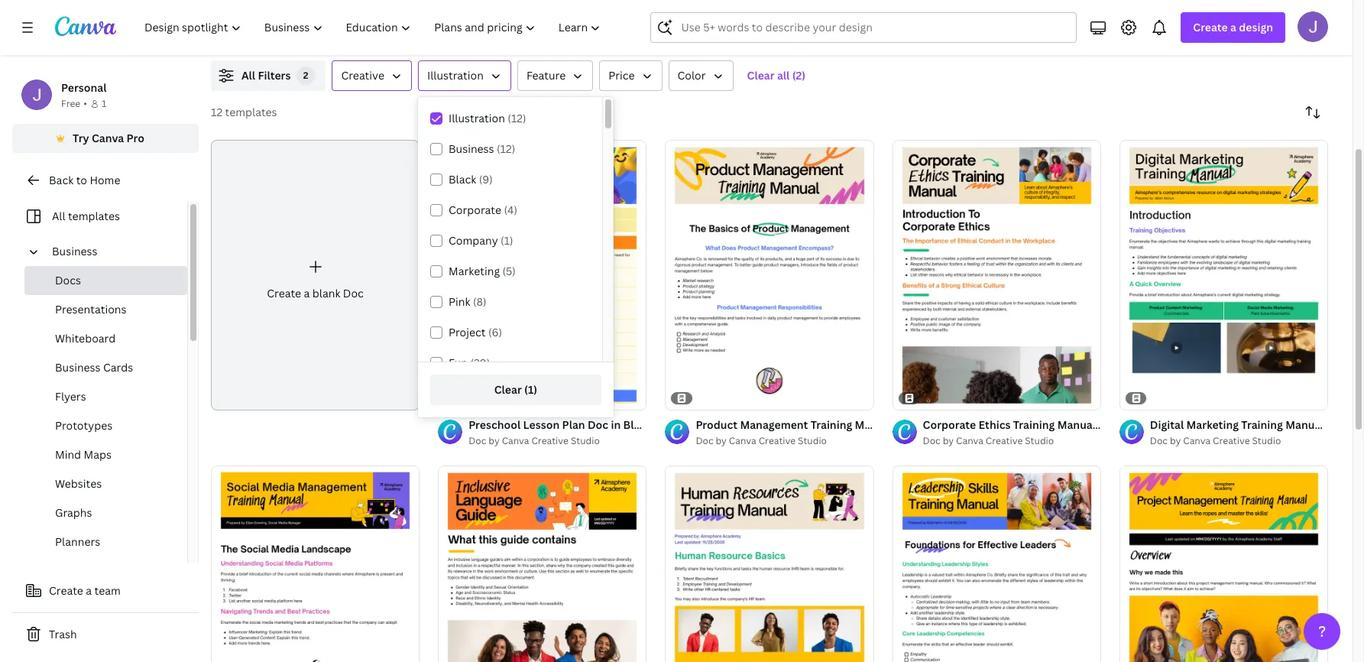Task type: locate. For each thing, give the bounding box(es) containing it.
1 horizontal spatial clear
[[747, 68, 775, 83]]

mind maps link
[[24, 440, 187, 469]]

2 vertical spatial business
[[55, 360, 101, 375]]

business up black (9)
[[449, 141, 494, 156]]

business link
[[46, 237, 178, 266]]

create left the design
[[1194, 20, 1228, 34]]

a left the design
[[1231, 20, 1237, 34]]

clear for clear (1)
[[494, 383, 522, 397]]

2 studio from the left
[[798, 435, 827, 448]]

3 doc by canva creative studio link from the left
[[923, 434, 1101, 449]]

(12) up "business (12)" at the left top
[[508, 111, 526, 125]]

3 by from the left
[[943, 435, 954, 448]]

1 vertical spatial business
[[52, 244, 98, 258]]

2 vertical spatial a
[[86, 583, 92, 598]]

(4)
[[504, 203, 518, 217]]

creative inside preschool lesson plan doc in blue yellow orange 3d style doc by canva creative studio
[[532, 435, 569, 448]]

whiteboard link
[[24, 324, 187, 353]]

planners
[[55, 534, 100, 549]]

create inside 'link'
[[267, 286, 301, 300]]

4 doc by canva creative studio link from the left
[[1150, 434, 1329, 449]]

pink (8)
[[449, 294, 487, 309]]

3 doc by canva creative studio from the left
[[1150, 435, 1282, 448]]

product management training manual professional doc in yellow green pink playful professional style image
[[665, 140, 874, 410]]

all
[[777, 68, 790, 83]]

business up flyers
[[55, 360, 101, 375]]

(1) for clear (1)
[[525, 383, 538, 397]]

(1) for company (1)
[[501, 233, 513, 248]]

(12) for business (12)
[[497, 141, 515, 156]]

feature
[[527, 68, 566, 83]]

a inside create a team 'button'
[[86, 583, 92, 598]]

1 vertical spatial templates
[[68, 209, 120, 223]]

studio for the leadership skills training manual professional doc in yellow green purple playful professional style image
[[1025, 435, 1054, 448]]

(1) up (5)
[[501, 233, 513, 248]]

2 horizontal spatial a
[[1231, 20, 1237, 34]]

None search field
[[651, 12, 1077, 43]]

illustration
[[427, 68, 484, 83], [449, 111, 505, 125]]

0 vertical spatial a
[[1231, 20, 1237, 34]]

creative inside button
[[341, 68, 385, 83]]

0 vertical spatial business
[[449, 141, 494, 156]]

templates for 12 templates
[[225, 105, 277, 119]]

canva inside button
[[92, 131, 124, 145]]

clear
[[747, 68, 775, 83], [494, 383, 522, 397]]

create left team
[[49, 583, 83, 598]]

12
[[211, 105, 223, 119]]

by for 'human resource training manual professional doc in beige yellow pink playful professional style' image
[[716, 435, 727, 448]]

flyers
[[55, 389, 86, 404]]

templates right 12 in the left of the page
[[225, 105, 277, 119]]

doc by canva creative studio for project management training manual professional doc in yellow black white playful professional style 'image'
[[1150, 435, 1282, 448]]

all left filters
[[242, 68, 255, 83]]

create left blank
[[267, 286, 301, 300]]

inclusive language guide professional doc in orange yellow purple playful professional style image
[[438, 466, 647, 662]]

clear left all
[[747, 68, 775, 83]]

business for business (12)
[[449, 141, 494, 156]]

0 horizontal spatial all
[[52, 209, 65, 223]]

a inside create a blank doc element
[[304, 286, 310, 300]]

0 horizontal spatial a
[[86, 583, 92, 598]]

1 horizontal spatial create
[[267, 286, 301, 300]]

1 vertical spatial a
[[304, 286, 310, 300]]

a
[[1231, 20, 1237, 34], [304, 286, 310, 300], [86, 583, 92, 598]]

a left team
[[86, 583, 92, 598]]

2 horizontal spatial create
[[1194, 20, 1228, 34]]

(1)
[[501, 233, 513, 248], [525, 383, 538, 397]]

price button
[[600, 60, 662, 91]]

create inside 'button'
[[49, 583, 83, 598]]

1 horizontal spatial doc by canva creative studio
[[923, 435, 1054, 448]]

0 horizontal spatial templates
[[68, 209, 120, 223]]

1 horizontal spatial a
[[304, 286, 310, 300]]

docs
[[55, 273, 81, 287]]

1 by from the left
[[489, 435, 500, 448]]

a for blank
[[304, 286, 310, 300]]

top level navigation element
[[135, 12, 614, 43]]

create
[[1194, 20, 1228, 34], [267, 286, 301, 300], [49, 583, 83, 598]]

clear (1) button
[[430, 375, 602, 405]]

0 vertical spatial (12)
[[508, 111, 526, 125]]

doc by canva creative studio link for project management training manual professional doc in yellow black white playful professional style 'image'
[[1150, 434, 1329, 449]]

leadership skills training manual professional doc in yellow green purple playful professional style image
[[893, 466, 1101, 662]]

company
[[449, 233, 498, 248]]

1 vertical spatial illustration
[[449, 111, 505, 125]]

•
[[84, 97, 87, 110]]

2 vertical spatial create
[[49, 583, 83, 598]]

4 by from the left
[[1170, 435, 1181, 448]]

whiteboard
[[55, 331, 116, 346]]

style
[[743, 418, 770, 432]]

team
[[94, 583, 121, 598]]

business cards
[[55, 360, 133, 375]]

all templates
[[52, 209, 120, 223]]

lesson
[[523, 418, 560, 432]]

create for create a blank doc
[[267, 286, 301, 300]]

business for business cards
[[55, 360, 101, 375]]

(12) for illustration (12)
[[508, 111, 526, 125]]

business inside "link"
[[55, 360, 101, 375]]

company (1)
[[449, 233, 513, 248]]

2 doc by canva creative studio link from the left
[[696, 434, 874, 449]]

project
[[449, 325, 486, 339]]

0 vertical spatial all
[[242, 68, 255, 83]]

2 by from the left
[[716, 435, 727, 448]]

1 vertical spatial (12)
[[497, 141, 515, 156]]

(6)
[[488, 325, 502, 339]]

illustration for illustration (12)
[[449, 111, 505, 125]]

studio for 'human resource training manual professional doc in beige yellow pink playful professional style' image
[[798, 435, 827, 448]]

all down back
[[52, 209, 65, 223]]

corporate ethics training manual professional doc in yellow orange green playful professional style image
[[893, 140, 1101, 410]]

a inside create a design dropdown button
[[1231, 20, 1237, 34]]

fun
[[449, 355, 468, 370]]

black
[[449, 172, 477, 187]]

back
[[49, 173, 74, 187]]

blue
[[623, 418, 647, 432]]

(12)
[[508, 111, 526, 125], [497, 141, 515, 156]]

illustration up "business (12)" at the left top
[[449, 111, 505, 125]]

0 vertical spatial illustration
[[427, 68, 484, 83]]

canva
[[92, 131, 124, 145], [502, 435, 529, 448], [729, 435, 757, 448], [956, 435, 984, 448], [1184, 435, 1211, 448]]

back to home link
[[12, 165, 199, 196]]

1 doc by canva creative studio link from the left
[[469, 434, 647, 449]]

1 doc by canva creative studio from the left
[[696, 435, 827, 448]]

0 vertical spatial create
[[1194, 20, 1228, 34]]

business for business
[[52, 244, 98, 258]]

4 studio from the left
[[1253, 435, 1282, 448]]

doc
[[343, 286, 364, 300], [588, 418, 609, 432], [469, 435, 486, 448], [696, 435, 714, 448], [923, 435, 941, 448], [1150, 435, 1168, 448]]

business up docs at left
[[52, 244, 98, 258]]

create inside dropdown button
[[1194, 20, 1228, 34]]

illustration button
[[418, 60, 511, 91]]

preschool lesson plan doc in blue yellow orange 3d style link
[[469, 417, 770, 434]]

0 horizontal spatial create
[[49, 583, 83, 598]]

creative
[[341, 68, 385, 83], [532, 435, 569, 448], [759, 435, 796, 448], [986, 435, 1023, 448], [1213, 435, 1250, 448]]

1 vertical spatial (1)
[[525, 383, 538, 397]]

1 vertical spatial create
[[267, 286, 301, 300]]

0 horizontal spatial doc by canva creative studio
[[696, 435, 827, 448]]

templates for all templates
[[68, 209, 120, 223]]

3 studio from the left
[[1025, 435, 1054, 448]]

1 horizontal spatial templates
[[225, 105, 277, 119]]

2 filter options selected element
[[297, 67, 315, 85]]

doc by canva creative studio link
[[469, 434, 647, 449], [696, 434, 874, 449], [923, 434, 1101, 449], [1150, 434, 1329, 449]]

clear up 'preschool'
[[494, 383, 522, 397]]

studio
[[571, 435, 600, 448], [798, 435, 827, 448], [1025, 435, 1054, 448], [1253, 435, 1282, 448]]

project management training manual professional doc in yellow black white playful professional style image
[[1120, 466, 1329, 662]]

business (12)
[[449, 141, 515, 156]]

2 horizontal spatial doc by canva creative studio
[[1150, 435, 1282, 448]]

by for the leadership skills training manual professional doc in yellow green purple playful professional style image
[[943, 435, 954, 448]]

1 horizontal spatial (1)
[[525, 383, 538, 397]]

a left blank
[[304, 286, 310, 300]]

0 vertical spatial clear
[[747, 68, 775, 83]]

(1) inside button
[[525, 383, 538, 397]]

graphs link
[[24, 498, 187, 527]]

clear inside button
[[494, 383, 522, 397]]

creative for corporate ethics training manual professional doc in yellow orange green playful professional style image
[[986, 435, 1023, 448]]

illustration inside illustration button
[[427, 68, 484, 83]]

marketing
[[449, 264, 500, 278]]

canva for digital marketing training manual professional doc in green purple yellow playful professional style image
[[1184, 435, 1211, 448]]

Sort by button
[[1298, 97, 1329, 128]]

personal
[[61, 80, 107, 95]]

0 horizontal spatial (1)
[[501, 233, 513, 248]]

clear inside clear all (2) "button"
[[747, 68, 775, 83]]

templates
[[225, 105, 277, 119], [68, 209, 120, 223]]

0 horizontal spatial clear
[[494, 383, 522, 397]]

business
[[449, 141, 494, 156], [52, 244, 98, 258], [55, 360, 101, 375]]

1 studio from the left
[[571, 435, 600, 448]]

clear all (2)
[[747, 68, 806, 83]]

creative for digital marketing training manual professional doc in green purple yellow playful professional style image
[[1213, 435, 1250, 448]]

create a team
[[49, 583, 121, 598]]

filters
[[258, 68, 291, 83]]

(12) down illustration (12)
[[497, 141, 515, 156]]

by
[[489, 435, 500, 448], [716, 435, 727, 448], [943, 435, 954, 448], [1170, 435, 1181, 448]]

0 vertical spatial templates
[[225, 105, 277, 119]]

templates down back to home
[[68, 209, 120, 223]]

0 vertical spatial (1)
[[501, 233, 513, 248]]

1 horizontal spatial all
[[242, 68, 255, 83]]

1 vertical spatial all
[[52, 209, 65, 223]]

(1) up lesson
[[525, 383, 538, 397]]

illustration up illustration (12)
[[427, 68, 484, 83]]

3d
[[726, 418, 741, 432]]

fun (29)
[[449, 355, 490, 370]]

2 doc by canva creative studio from the left
[[923, 435, 1054, 448]]

(9)
[[479, 172, 493, 187]]

1 vertical spatial clear
[[494, 383, 522, 397]]

free •
[[61, 97, 87, 110]]



Task type: vqa. For each thing, say whether or not it's contained in the screenshot.
topmost use
no



Task type: describe. For each thing, give the bounding box(es) containing it.
doc by canva creative studio for 'human resource training manual professional doc in beige yellow pink playful professional style' image
[[696, 435, 827, 448]]

studio inside preschool lesson plan doc in blue yellow orange 3d style doc by canva creative studio
[[571, 435, 600, 448]]

creative button
[[332, 60, 412, 91]]

pro
[[127, 131, 144, 145]]

corporate
[[449, 203, 502, 217]]

orange
[[686, 418, 724, 432]]

to
[[76, 173, 87, 187]]

a for team
[[86, 583, 92, 598]]

all for all filters
[[242, 68, 255, 83]]

create a design button
[[1181, 12, 1286, 43]]

in
[[611, 418, 621, 432]]

human resource training manual professional doc in beige yellow pink playful professional style image
[[665, 466, 874, 662]]

back to home
[[49, 173, 120, 187]]

pink
[[449, 294, 471, 309]]

mind maps
[[55, 447, 112, 462]]

studio for project management training manual professional doc in yellow black white playful professional style 'image'
[[1253, 435, 1282, 448]]

create for create a team
[[49, 583, 83, 598]]

creative for "product management training manual professional doc in yellow green pink playful professional style" image
[[759, 435, 796, 448]]

free
[[61, 97, 80, 110]]

by inside preschool lesson plan doc in blue yellow orange 3d style doc by canva creative studio
[[489, 435, 500, 448]]

canva for corporate ethics training manual professional doc in yellow orange green playful professional style image
[[956, 435, 984, 448]]

color button
[[669, 60, 734, 91]]

maps
[[84, 447, 112, 462]]

design
[[1239, 20, 1274, 34]]

all templates link
[[21, 202, 178, 231]]

create a design
[[1194, 20, 1274, 34]]

illustration (12)
[[449, 111, 526, 125]]

doc by canva creative studio link for 'human resource training manual professional doc in beige yellow pink playful professional style' image
[[696, 434, 874, 449]]

blank
[[313, 286, 341, 300]]

flyers link
[[24, 382, 187, 411]]

marketing (5)
[[449, 264, 516, 278]]

(5)
[[503, 264, 516, 278]]

doc by canva creative studio for the leadership skills training manual professional doc in yellow green purple playful professional style image
[[923, 435, 1054, 448]]

digital marketing training manual professional doc in green purple yellow playful professional style image
[[1120, 140, 1329, 410]]

(8)
[[473, 294, 487, 309]]

try
[[73, 131, 89, 145]]

price
[[609, 68, 635, 83]]

(29)
[[471, 355, 490, 370]]

home
[[90, 173, 120, 187]]

presentations link
[[24, 295, 187, 324]]

clear (1)
[[494, 383, 538, 397]]

feature button
[[517, 60, 593, 91]]

all for all templates
[[52, 209, 65, 223]]

preschool lesson plan doc in blue yellow orange 3d style doc by canva creative studio
[[469, 418, 770, 448]]

trash
[[49, 627, 77, 641]]

doc by canva creative studio link for the leadership skills training manual professional doc in yellow green purple playful professional style image
[[923, 434, 1101, 449]]

preschool lesson plan doc in blue yellow orange 3d style image
[[438, 140, 647, 410]]

illustration for illustration
[[427, 68, 484, 83]]

canva for "product management training manual professional doc in yellow green pink playful professional style" image
[[729, 435, 757, 448]]

prototypes link
[[24, 411, 187, 440]]

create a blank doc
[[267, 286, 364, 300]]

mind
[[55, 447, 81, 462]]

websites link
[[24, 469, 187, 498]]

2
[[303, 69, 309, 82]]

clear for clear all (2)
[[747, 68, 775, 83]]

canva inside preschool lesson plan doc in blue yellow orange 3d style doc by canva creative studio
[[502, 435, 529, 448]]

12 templates
[[211, 105, 277, 119]]

business cards link
[[24, 353, 187, 382]]

clear all (2) button
[[740, 60, 814, 91]]

preschool
[[469, 418, 521, 432]]

yellow
[[650, 418, 683, 432]]

presentations
[[55, 302, 126, 316]]

create for create a design
[[1194, 20, 1228, 34]]

a for design
[[1231, 20, 1237, 34]]

corporate (4)
[[449, 203, 518, 217]]

planners link
[[24, 527, 187, 557]]

plan
[[562, 418, 585, 432]]

cards
[[103, 360, 133, 375]]

by for project management training manual professional doc in yellow black white playful professional style 'image'
[[1170, 435, 1181, 448]]

doc inside create a blank doc element
[[343, 286, 364, 300]]

try canva pro button
[[12, 124, 199, 153]]

black (9)
[[449, 172, 493, 187]]

create a team button
[[12, 576, 199, 606]]

create a blank doc link
[[211, 140, 420, 410]]

graphs
[[55, 505, 92, 520]]

color
[[678, 68, 706, 83]]

trash link
[[12, 619, 199, 650]]

websites
[[55, 476, 102, 491]]

doc by canva creative studio link for inclusive language guide professional doc in orange yellow purple playful professional style image
[[469, 434, 647, 449]]

jacob simon image
[[1298, 11, 1329, 42]]

all filters
[[242, 68, 291, 83]]

Search search field
[[681, 13, 1067, 42]]

prototypes
[[55, 418, 113, 433]]

social media management training manual professional doc in yellow purple blue playful professional style image
[[211, 465, 420, 662]]

(2)
[[793, 68, 806, 83]]

project (6)
[[449, 325, 502, 339]]

try canva pro
[[73, 131, 144, 145]]

create a blank doc element
[[211, 140, 420, 410]]

1
[[102, 97, 106, 110]]



